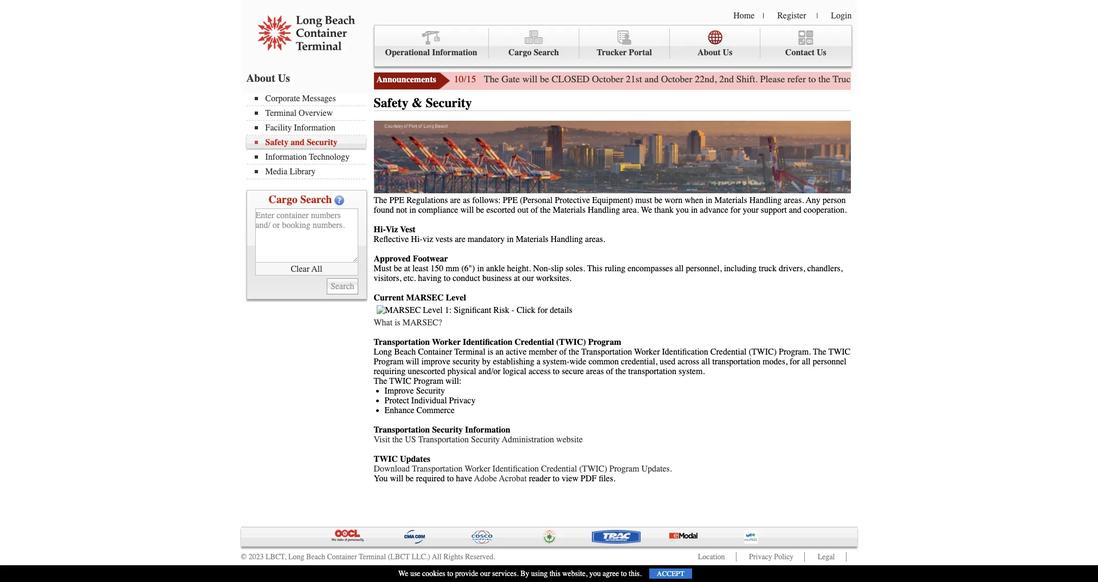 Task type: describe. For each thing, give the bounding box(es) containing it.
area.
[[622, 205, 639, 215]]

transportation down enhance
[[374, 425, 430, 435]]

program up common
[[588, 337, 621, 347]]

use
[[410, 570, 420, 579]]

for inside transportation worker identification credential (twic) program long beach container terminal is an active member of the transportation worker identification credential (twic) program. the twic program will improve security by establishing a system-wide common credential, used across all transportation modes, for all personnel requiring unescorted physical and/or logical access to secure areas of the transportation system. the twic program will:
[[790, 357, 800, 367]]

2 horizontal spatial materials
[[715, 195, 747, 205]]

1 october from the left
[[592, 73, 623, 85]]

modes,
[[763, 357, 788, 367]]

worker inside twic updates download transportation worker identification credential (twic) program updates. you will be required to have adobe acrobat reader to view pdf files.​
[[465, 464, 490, 474]]

this.
[[629, 570, 642, 579]]

contact
[[785, 48, 815, 57]]

viz
[[423, 234, 433, 244]]

the inside transportation security information visit the us transportation security administration website
[[392, 435, 403, 445]]

0 vertical spatial cargo
[[508, 48, 532, 57]]

1 horizontal spatial materials
[[553, 205, 586, 215]]

identification inside twic updates download transportation worker identification credential (twic) program updates. you will be required to have adobe acrobat reader to view pdf files.​
[[493, 464, 539, 474]]

library
[[290, 167, 316, 177]]

all inside button
[[311, 264, 322, 274]]

improve
[[385, 386, 414, 396]]

cargo search inside menu bar
[[508, 48, 559, 57]]

information inside operational information link
[[432, 48, 477, 57]]

clear all button
[[255, 263, 358, 276]]

1 ppe from the left
[[389, 195, 404, 205]]

marsec?
[[403, 318, 442, 328]]

legal link
[[818, 553, 835, 562]]

to left this. at bottom
[[621, 570, 627, 579]]

2 horizontal spatial worker
[[634, 347, 660, 357]]

media library link
[[254, 167, 366, 177]]

0 horizontal spatial at
[[404, 264, 410, 274]]

non-
[[533, 264, 551, 274]]

are inside hi-viz vest reflective hi-viz vests are mandatory in materials handling areas.
[[455, 234, 465, 244]]

1 vertical spatial you
[[589, 570, 601, 579]]

the inside ​​​​​the ppe regulations are as follows: ppe (personal protective equipment) must be worn when in materials handling areas. any person found not in compliance will be escorted out of the materials handling area. we thank you in advance for your support and cooperation.
[[540, 205, 551, 215]]

mandatory
[[468, 234, 505, 244]]

0 horizontal spatial us
[[278, 72, 290, 85]]

1 vertical spatial the
[[813, 347, 826, 357]]

vests
[[435, 234, 453, 244]]

​​​​​the ppe regulations are as follows: ppe (personal protective equipment) must be worn when in materials handling areas. any person found not in compliance will be escorted out of the materials handling area. we thank you in advance for your support and cooperation.
[[374, 195, 847, 215]]

policy
[[774, 553, 794, 562]]

corporate messages terminal overview facility information safety and security information technology media library
[[265, 94, 350, 177]]

us for "about us" "link"
[[723, 48, 733, 57]]

to right refer
[[808, 73, 816, 85]]

0 horizontal spatial worker
[[432, 337, 461, 347]]

marsec level 1: significant risk - click for details image
[[376, 306, 573, 315]]

0 vertical spatial the
[[484, 73, 499, 85]]

credential,
[[621, 357, 657, 367]]

0 horizontal spatial beach
[[306, 553, 325, 562]]

information inside transportation security information visit the us transportation security administration website
[[465, 425, 510, 435]]

security down commerce
[[432, 425, 463, 435]]

terminal inside corporate messages terminal overview facility information safety and security information technology media library
[[265, 108, 297, 118]]

about us inside "about us" "link"
[[698, 48, 733, 57]]

menu bar containing corporate messages
[[246, 93, 371, 179]]

home link
[[733, 11, 755, 21]]

out
[[518, 205, 529, 215]]

(personal
[[520, 195, 553, 205]]

location link
[[698, 553, 725, 562]]

us for contact us link
[[817, 48, 827, 57]]

0 horizontal spatial search
[[300, 194, 332, 206]]

hi-viz vest reflective hi-viz vests are mandatory in materials handling areas.
[[374, 225, 605, 244]]

member
[[529, 347, 557, 357]]

(twic) inside twic updates download transportation worker identification credential (twic) program updates. you will be required to have adobe acrobat reader to view pdf files.​
[[579, 464, 607, 474]]

0 horizontal spatial transportation
[[628, 367, 676, 377]]

will down cargo search link
[[522, 73, 538, 85]]

support
[[761, 205, 787, 215]]

credential right across
[[711, 347, 747, 357]]

areas
[[586, 367, 604, 377]]

program up improve
[[374, 357, 404, 367]]

viz
[[386, 225, 398, 234]]

© 2023 lbct, long beach container terminal (lbct llc.) all rights reserved.
[[241, 553, 495, 562]]

for inside ​​​​​the ppe regulations are as follows: ppe (personal protective equipment) must be worn when in materials handling areas. any person found not in compliance will be escorted out of the materials handling area. we thank you in advance for your support and cooperation.
[[731, 205, 741, 215]]

overview
[[299, 108, 333, 118]]

1 horizontal spatial hi-
[[411, 234, 423, 244]]

1 horizontal spatial privacy
[[749, 553, 772, 562]]

&
[[412, 95, 423, 111]]

approved
[[374, 254, 411, 264]]

security inside corporate messages terminal overview facility information safety and security information technology media library
[[307, 138, 338, 147]]

required
[[416, 474, 445, 484]]

terminal overview link
[[254, 108, 366, 118]]

areas. inside hi-viz vest reflective hi-viz vests are mandatory in materials handling areas.
[[585, 234, 605, 244]]

all inside approved footwear must be at least 150 mm (6") in ankle height. non-slip soles. this ruling encompasses all personnel, including truck drivers, chandlers, visitors, etc. having to conduct business at our worksites.
[[675, 264, 684, 274]]

to inside approved footwear must be at least 150 mm (6") in ankle height. non-slip soles. this ruling encompasses all personnel, including truck drivers, chandlers, visitors, etc. having to conduct business at our worksites.
[[444, 274, 451, 283]]

an
[[496, 347, 504, 357]]

0 horizontal spatial hi-
[[374, 225, 386, 234]]

when
[[685, 195, 703, 205]]

portal
[[629, 48, 652, 57]]

program inside twic updates download transportation worker identification credential (twic) program updates. you will be required to have adobe acrobat reader to view pdf files.​
[[609, 464, 639, 474]]

including
[[724, 264, 757, 274]]

this
[[587, 264, 603, 274]]

home
[[733, 11, 755, 21]]

have
[[456, 474, 472, 484]]

establishing
[[493, 357, 534, 367]]

will inside transportation worker identification credential (twic) program long beach container terminal is an active member of the transportation worker identification credential (twic) program. the twic program will improve security by establishing a system-wide common credential, used across all transportation modes, for all personnel requiring unescorted physical and/or logical access to secure areas of the transportation system. the twic program will:
[[406, 357, 419, 367]]

(twic) left program.
[[749, 347, 777, 357]]

2 horizontal spatial handling
[[749, 195, 782, 205]]

our inside approved footwear must be at least 150 mm (6") in ankle height. non-slip soles. this ruling encompasses all personnel, including truck drivers, chandlers, visitors, etc. having to conduct business at our worksites.
[[522, 274, 534, 283]]

and inside ​​​​​the ppe regulations are as follows: ppe (personal protective equipment) must be worn when in materials handling areas. any person found not in compliance will be escorted out of the materials handling area. we thank you in advance for your support and cooperation.
[[789, 205, 802, 215]]

information technology link
[[254, 152, 366, 162]]

access
[[529, 367, 551, 377]]

provide
[[455, 570, 478, 579]]

web
[[905, 73, 921, 85]]

are inside ​​​​​the ppe regulations are as follows: ppe (personal protective equipment) must be worn when in materials handling areas. any person found not in compliance will be escorted out of the materials handling area. we thank you in advance for your support and cooperation.
[[450, 195, 461, 205]]

acrobat
[[499, 474, 527, 484]]

announcements
[[376, 75, 436, 85]]

the left truck
[[818, 73, 830, 85]]

(6")
[[461, 264, 475, 274]]

facility information link
[[254, 123, 366, 133]]

0 horizontal spatial the
[[374, 377, 387, 386]]

to left have
[[447, 474, 454, 484]]

menu bar containing operational information
[[374, 25, 852, 67]]

transportation down what is marsec? link
[[374, 337, 430, 347]]

will inside ​​​​​the ppe regulations are as follows: ppe (personal protective equipment) must be worn when in materials handling areas. any person found not in compliance will be escorted out of the materials handling area. we thank you in advance for your support and cooperation.
[[460, 205, 474, 215]]

1 horizontal spatial all
[[702, 357, 710, 367]]

visit
[[374, 435, 390, 445]]

cargo search link
[[489, 28, 579, 59]]

information up media on the top left of the page
[[265, 152, 307, 162]]

0 horizontal spatial is
[[395, 318, 400, 328]]

enhance
[[385, 406, 414, 416]]

operational information
[[385, 48, 477, 57]]

will inside twic updates download transportation worker identification credential (twic) program updates. you will be required to have adobe acrobat reader to view pdf files.​
[[390, 474, 403, 484]]

the right the areas
[[615, 367, 626, 377]]

safety inside corporate messages terminal overview facility information safety and security information technology media library
[[265, 138, 288, 147]]

accept button
[[649, 569, 692, 579]]

follows:
[[472, 195, 501, 205]]

height.
[[507, 264, 531, 274]]

in inside hi-viz vest reflective hi-viz vests are mandatory in materials handling areas.
[[507, 234, 514, 244]]

must
[[374, 264, 392, 274]]

1 horizontal spatial at
[[514, 274, 520, 283]]

reserved.
[[465, 553, 495, 562]]

facility
[[265, 123, 292, 133]]

2 horizontal spatial of
[[606, 367, 613, 377]]

not
[[396, 205, 407, 215]]

advance
[[700, 205, 728, 215]]

vest
[[400, 225, 416, 234]]

transportation up the areas
[[581, 347, 632, 357]]

closed
[[552, 73, 590, 85]]

commerce
[[417, 406, 455, 416]]

as
[[463, 195, 470, 205]]

truck
[[833, 73, 856, 85]]

in left 'advance'
[[691, 205, 698, 215]]

clear
[[291, 264, 310, 274]]

safety and security link
[[254, 138, 366, 147]]

for right page
[[945, 73, 956, 85]]

legal
[[818, 553, 835, 562]]

by
[[520, 570, 529, 579]]

week.
[[1062, 73, 1085, 85]]

security up adobe
[[471, 435, 500, 445]]

what is marsec?
[[374, 318, 442, 328]]

1 vertical spatial long
[[288, 553, 304, 562]]

slip
[[551, 264, 563, 274]]

2 october from the left
[[661, 73, 693, 85]]

what is marsec? link
[[374, 318, 442, 328]]

clear all
[[291, 264, 322, 274]]

(twic) up wide
[[556, 337, 586, 347]]

found
[[374, 205, 394, 215]]

1 horizontal spatial safety
[[374, 95, 408, 111]]

information down overview
[[294, 123, 335, 133]]

login link
[[831, 11, 852, 21]]



Task type: locate. For each thing, give the bounding box(es) containing it.
twic right program.
[[829, 347, 851, 357]]

1 horizontal spatial about
[[698, 48, 721, 57]]

1 vertical spatial are
[[455, 234, 465, 244]]

all left personnel
[[802, 357, 811, 367]]

1 horizontal spatial of
[[559, 347, 567, 357]]

the up the secure
[[569, 347, 579, 357]]

and left any
[[789, 205, 802, 215]]

1 vertical spatial cargo search
[[269, 194, 332, 206]]

about up "22nd,"
[[698, 48, 721, 57]]

0 vertical spatial of
[[531, 205, 538, 215]]

2 horizontal spatial terminal
[[454, 347, 485, 357]]

are left as
[[450, 195, 461, 205]]

2nd
[[719, 73, 734, 85]]

worker left across
[[634, 347, 660, 357]]

2 vertical spatial the
[[374, 377, 387, 386]]

privacy inside improve security protect individual privacy enhance commerce
[[449, 396, 476, 406]]

will right you
[[390, 474, 403, 484]]

cooperation.
[[804, 205, 847, 215]]

0 horizontal spatial container
[[327, 553, 357, 562]]

0 horizontal spatial you
[[589, 570, 601, 579]]

of
[[531, 205, 538, 215], [559, 347, 567, 357], [606, 367, 613, 377]]

0 horizontal spatial ppe
[[389, 195, 404, 205]]

1 horizontal spatial worker
[[465, 464, 490, 474]]

drivers,
[[779, 264, 805, 274]]

updates.
[[641, 464, 672, 474]]

ppe right follows:
[[503, 195, 518, 205]]

security down unescorted
[[416, 386, 445, 396]]

materials inside hi-viz vest reflective hi-viz vests are mandatory in materials handling areas.
[[516, 234, 549, 244]]

cargo search down the library
[[269, 194, 332, 206]]

safety down the "facility"
[[265, 138, 288, 147]]

are
[[450, 195, 461, 205], [455, 234, 465, 244]]

1 vertical spatial about
[[246, 72, 275, 85]]

download transportation worker identification credential (twic) program updates. link
[[374, 464, 672, 474]]

beach right lbct,
[[306, 553, 325, 562]]

0 horizontal spatial we
[[398, 570, 408, 579]]

register link
[[777, 11, 806, 21]]

Enter container numbers and/ or booking numbers.  text field
[[255, 209, 358, 263]]

compliance
[[418, 205, 458, 215]]

1 horizontal spatial all
[[432, 553, 442, 562]]

information up adobe
[[465, 425, 510, 435]]

materials right 'when'
[[715, 195, 747, 205]]

twic inside twic updates download transportation worker identification credential (twic) program updates. you will be required to have adobe acrobat reader to view pdf files.​
[[374, 455, 398, 464]]

chandlers,
[[807, 264, 843, 274]]

the right program.
[[813, 347, 826, 357]]

1 horizontal spatial we
[[641, 205, 652, 215]]

physical
[[447, 367, 476, 377]]

regulations
[[406, 195, 448, 205]]

about us up "22nd,"
[[698, 48, 733, 57]]

about up corporate
[[246, 72, 275, 85]]

0 vertical spatial cargo search
[[508, 48, 559, 57]]

in right (6")
[[477, 264, 484, 274]]

0 horizontal spatial all
[[311, 264, 322, 274]]

to inside transportation worker identification credential (twic) program long beach container terminal is an active member of the transportation worker identification credential (twic) program. the twic program will improve security by establishing a system-wide common credential, used across all transportation modes, for all personnel requiring unescorted physical and/or logical access to secure areas of the transportation system. the twic program will:
[[553, 367, 560, 377]]

1 horizontal spatial search
[[534, 48, 559, 57]]

1 gate from the left
[[501, 73, 520, 85]]

search down 'media library' link
[[300, 194, 332, 206]]

our left worksites.
[[522, 274, 534, 283]]

1 vertical spatial privacy
[[749, 553, 772, 562]]

personnel,
[[686, 264, 722, 274]]

will:
[[446, 377, 461, 386]]

1 vertical spatial terminal
[[454, 347, 485, 357]]

credential inside twic updates download transportation worker identification credential (twic) program updates. you will be required to have adobe acrobat reader to view pdf files.​
[[541, 464, 577, 474]]

the left week.
[[1048, 73, 1060, 85]]

using
[[531, 570, 548, 579]]

twic up protect at the left of page
[[389, 377, 411, 386]]

visitors,
[[374, 274, 401, 283]]

at left least
[[404, 264, 410, 274]]

long right lbct,
[[288, 553, 304, 562]]

all
[[675, 264, 684, 274], [702, 357, 710, 367], [802, 357, 811, 367]]

in
[[706, 195, 712, 205], [409, 205, 416, 215], [691, 205, 698, 215], [507, 234, 514, 244], [477, 264, 484, 274]]

a
[[537, 357, 540, 367]]

individual
[[411, 396, 447, 406]]

0 vertical spatial are
[[450, 195, 461, 205]]

0 vertical spatial areas.
[[784, 195, 804, 205]]

trucker
[[597, 48, 627, 57]]

you
[[676, 205, 689, 215], [589, 570, 601, 579]]

0 horizontal spatial materials
[[516, 234, 549, 244]]

1 vertical spatial search
[[300, 194, 332, 206]]

across
[[678, 357, 699, 367]]

security inside improve security protect individual privacy enhance commerce
[[416, 386, 445, 396]]

1 horizontal spatial |
[[817, 11, 818, 21]]

gate right truck
[[858, 73, 877, 85]]

menu bar
[[374, 25, 852, 67], [246, 93, 371, 179]]

in right 'when'
[[706, 195, 712, 205]]

1 horizontal spatial our
[[522, 274, 534, 283]]

materials right (personal
[[553, 205, 586, 215]]

gate down cargo search link
[[501, 73, 520, 85]]

0 horizontal spatial long
[[288, 553, 304, 562]]

0 horizontal spatial october
[[592, 73, 623, 85]]

0 vertical spatial is
[[395, 318, 400, 328]]

transportation down us
[[412, 464, 463, 474]]

gate
[[988, 73, 1004, 85]]

cookies
[[422, 570, 445, 579]]

corporate messages link
[[254, 94, 366, 104]]

and right the "21st"
[[645, 73, 659, 85]]

technology
[[309, 152, 350, 162]]

1 | from the left
[[763, 11, 764, 21]]

for right modes,
[[790, 357, 800, 367]]

of right out
[[531, 205, 538, 215]]

to left view
[[553, 474, 560, 484]]

1 vertical spatial all
[[432, 553, 442, 562]]

0 horizontal spatial safety
[[265, 138, 288, 147]]

requiring
[[374, 367, 406, 377]]

hi-
[[374, 225, 386, 234], [411, 234, 423, 244]]

ankle
[[486, 264, 505, 274]]

22nd,
[[695, 73, 717, 85]]

the right out
[[540, 205, 551, 215]]

soles.
[[566, 264, 585, 274]]

about us up corporate
[[246, 72, 290, 85]]

are right vests
[[455, 234, 465, 244]]

worksites.
[[536, 274, 571, 283]]

1 horizontal spatial us
[[723, 48, 733, 57]]

beach up requiring
[[394, 347, 416, 357]]

privacy
[[449, 396, 476, 406], [749, 553, 772, 562]]

beach inside transportation worker identification credential (twic) program long beach container terminal is an active member of the transportation worker identification credential (twic) program. the twic program will improve security by establishing a system-wide common credential, used across all transportation modes, for all personnel requiring unescorted physical and/or logical access to secure areas of the transportation system. the twic program will:
[[394, 347, 416, 357]]

0 vertical spatial you
[[676, 205, 689, 215]]

0 horizontal spatial areas.
[[585, 234, 605, 244]]

the left us
[[392, 435, 403, 445]]

all right across
[[702, 357, 710, 367]]

0 horizontal spatial about
[[246, 72, 275, 85]]

transportation down commerce
[[418, 435, 469, 445]]

1 horizontal spatial october
[[661, 73, 693, 85]]

areas. left any
[[784, 195, 804, 205]]

1 vertical spatial cargo
[[269, 194, 298, 206]]

2 horizontal spatial the
[[813, 347, 826, 357]]

services.
[[492, 570, 519, 579]]

search up closed at top
[[534, 48, 559, 57]]

handling up soles.
[[551, 234, 583, 244]]

0 horizontal spatial privacy
[[449, 396, 476, 406]]

transportation worker identification credential (twic) program long beach container terminal is an active member of the transportation worker identification credential (twic) program. the twic program will improve security by establishing a system-wide common credential, used across all transportation modes, for all personnel requiring unescorted physical and/or logical access to secure areas of the transportation system. the twic program will:
[[374, 337, 851, 386]]

for
[[945, 73, 956, 85], [1034, 73, 1046, 85], [731, 205, 741, 215], [790, 357, 800, 367]]

the
[[818, 73, 830, 85], [1048, 73, 1060, 85], [540, 205, 551, 215], [569, 347, 579, 357], [615, 367, 626, 377], [392, 435, 403, 445]]

0 vertical spatial our
[[522, 274, 534, 283]]

2 | from the left
[[817, 11, 818, 21]]

privacy down will:
[[449, 396, 476, 406]]

2 vertical spatial terminal
[[359, 553, 386, 562]]

0 vertical spatial about
[[698, 48, 721, 57]]

about inside "link"
[[698, 48, 721, 57]]

files.​
[[599, 474, 615, 484]]

credential down website on the bottom of the page
[[541, 464, 577, 474]]

1 horizontal spatial handling
[[588, 205, 620, 215]]

all
[[311, 264, 322, 274], [432, 553, 442, 562]]

1 vertical spatial and
[[291, 138, 305, 147]]

2 horizontal spatial all
[[802, 357, 811, 367]]

website
[[556, 435, 583, 445]]

we
[[641, 205, 652, 215], [398, 570, 408, 579]]

1 horizontal spatial transportation
[[712, 357, 761, 367]]

transportation left modes,
[[712, 357, 761, 367]]

1 vertical spatial container
[[327, 553, 357, 562]]

0 vertical spatial long
[[374, 347, 392, 357]]

cargo search up closed at top
[[508, 48, 559, 57]]

0 vertical spatial and
[[645, 73, 659, 85]]

us inside "link"
[[723, 48, 733, 57]]

llc.)
[[412, 553, 430, 562]]

1 horizontal spatial cargo
[[508, 48, 532, 57]]

areas. inside ​​​​​the ppe regulations are as follows: ppe (personal protective equipment) must be worn when in materials handling areas. any person found not in compliance will be escorted out of the materials handling area. we thank you in advance for your support and cooperation.
[[784, 195, 804, 205]]

1 horizontal spatial terminal
[[359, 553, 386, 562]]

to right 150
[[444, 274, 451, 283]]

terminal left (lbct
[[359, 553, 386, 562]]

150
[[431, 264, 444, 274]]

1 horizontal spatial beach
[[394, 347, 416, 357]]

in inside approved footwear must be at least 150 mm (6") in ankle height. non-slip soles. this ruling encompasses all personnel, including truck drivers, chandlers, visitors, etc. having to conduct business at our worksites.
[[477, 264, 484, 274]]

2 gate from the left
[[858, 73, 877, 85]]

1 vertical spatial beach
[[306, 553, 325, 562]]

0 horizontal spatial gate
[[501, 73, 520, 85]]

and down the facility information link
[[291, 138, 305, 147]]

21st
[[626, 73, 642, 85]]

information
[[432, 48, 477, 57], [294, 123, 335, 133], [265, 152, 307, 162], [465, 425, 510, 435]]

thank
[[654, 205, 674, 215]]

2 vertical spatial and
[[789, 205, 802, 215]]

all right clear on the left of page
[[311, 264, 322, 274]]

us up 2nd
[[723, 48, 733, 57]]

0 vertical spatial about us
[[698, 48, 733, 57]]

administration
[[502, 435, 554, 445]]

transportation security information visit the us transportation security administration website
[[374, 425, 583, 445]]

security up 'technology'
[[307, 138, 338, 147]]

security
[[452, 357, 480, 367]]

october left "22nd,"
[[661, 73, 693, 85]]

(twic) right view
[[579, 464, 607, 474]]

handling left area.
[[588, 205, 620, 215]]

1 horizontal spatial ppe
[[503, 195, 518, 205]]

in right not
[[409, 205, 416, 215]]

1 horizontal spatial gate
[[858, 73, 877, 85]]

is inside transportation worker identification credential (twic) program long beach container terminal is an active member of the transportation worker identification credential (twic) program. the twic program will improve security by establishing a system-wide common credential, used across all transportation modes, for all personnel requiring unescorted physical and/or logical access to secure areas of the transportation system. the twic program will:
[[488, 347, 493, 357]]

1 horizontal spatial is
[[488, 347, 493, 357]]

0 vertical spatial terminal
[[265, 108, 297, 118]]

contact us link
[[761, 28, 851, 59]]

escorted
[[486, 205, 515, 215]]

terminal inside transportation worker identification credential (twic) program long beach container terminal is an active member of the transportation worker identification credential (twic) program. the twic program will improve security by establishing a system-wide common credential, used across all transportation modes, for all personnel requiring unescorted physical and/or logical access to secure areas of the transportation system. the twic program will:
[[454, 347, 485, 357]]

1 horizontal spatial about us
[[698, 48, 733, 57]]

is right the 'what'
[[395, 318, 400, 328]]

0 vertical spatial safety
[[374, 95, 408, 111]]

us right contact
[[817, 48, 827, 57]]

program up individual
[[414, 377, 443, 386]]

1 horizontal spatial and
[[645, 73, 659, 85]]

you inside ​​​​​the ppe regulations are as follows: ppe (personal protective equipment) must be worn when in materials handling areas. any person found not in compliance will be escorted out of the materials handling area. we thank you in advance for your support and cooperation.
[[676, 205, 689, 215]]

transportation inside twic updates download transportation worker identification credential (twic) program updates. you will be required to have adobe acrobat reader to view pdf files.​
[[412, 464, 463, 474]]

2 vertical spatial twic
[[374, 455, 398, 464]]

having
[[418, 274, 442, 283]]

worker up "improve"
[[432, 337, 461, 347]]

​​​​​the
[[374, 195, 387, 205]]

login
[[831, 11, 852, 21]]

for right the details
[[1034, 73, 1046, 85]]

container inside transportation worker identification credential (twic) program long beach container terminal is an active member of the transportation worker identification credential (twic) program. the twic program will improve security by establishing a system-wide common credential, used across all transportation modes, for all personnel requiring unescorted physical and/or logical access to secure areas of the transportation system. the twic program will:
[[418, 347, 452, 357]]

safety
[[374, 95, 408, 111], [265, 138, 288, 147]]

gate
[[501, 73, 520, 85], [858, 73, 877, 85]]

october left the "21st"
[[592, 73, 623, 85]]

0 horizontal spatial our
[[480, 570, 490, 579]]

0 horizontal spatial cargo
[[269, 194, 298, 206]]

you left agree
[[589, 570, 601, 579]]

trucker portal
[[597, 48, 652, 57]]

©
[[241, 553, 247, 562]]

website,
[[562, 570, 588, 579]]

current marsec level
[[374, 293, 466, 303]]

at
[[404, 264, 410, 274], [514, 274, 520, 283]]

0 horizontal spatial cargo search
[[269, 194, 332, 206]]

your
[[743, 205, 759, 215]]

0 vertical spatial search
[[534, 48, 559, 57]]

None submit
[[327, 279, 358, 295]]

page
[[924, 73, 942, 85]]

handling inside hi-viz vest reflective hi-viz vests are mandatory in materials handling areas.
[[551, 234, 583, 244]]

we left use
[[398, 570, 408, 579]]

information up 10/15
[[432, 48, 477, 57]]

you right the 'thank'
[[676, 205, 689, 215]]

in right mandatory in the left of the page
[[507, 234, 514, 244]]

we inside ​​​​​the ppe regulations are as follows: ppe (personal protective equipment) must be worn when in materials handling areas. any person found not in compliance will be escorted out of the materials handling area. we thank you in advance for your support and cooperation.
[[641, 205, 652, 215]]

we right area.
[[641, 205, 652, 215]]

approved footwear must be at least 150 mm (6") in ankle height. non-slip soles. this ruling encompasses all personnel, including truck drivers, chandlers, visitors, etc. having to conduct business at our worksites.
[[374, 254, 843, 283]]

1 vertical spatial twic
[[389, 377, 411, 386]]

(lbct
[[388, 553, 410, 562]]

1 vertical spatial menu bar
[[246, 93, 371, 179]]

us up corporate
[[278, 72, 290, 85]]

1 horizontal spatial areas.
[[784, 195, 804, 205]]

0 horizontal spatial and
[[291, 138, 305, 147]]

1 horizontal spatial the
[[484, 73, 499, 85]]

secure
[[562, 367, 584, 377]]

to right 'cookies'
[[447, 570, 453, 579]]

what
[[374, 318, 393, 328]]

program
[[588, 337, 621, 347], [374, 357, 404, 367], [414, 377, 443, 386], [609, 464, 639, 474]]

will right compliance
[[460, 205, 474, 215]]

be inside approved footwear must be at least 150 mm (6") in ankle height. non-slip soles. this ruling encompasses all personnel, including truck drivers, chandlers, visitors, etc. having to conduct business at our worksites.
[[394, 264, 402, 274]]

1 vertical spatial about us
[[246, 72, 290, 85]]

1 horizontal spatial container
[[418, 347, 452, 357]]

visit the us transportation security administration website link
[[374, 435, 583, 445]]

0 vertical spatial we
[[641, 205, 652, 215]]

be inside twic updates download transportation worker identification credential (twic) program updates. you will be required to have adobe acrobat reader to view pdf files.​
[[406, 474, 414, 484]]

0 vertical spatial twic
[[829, 347, 851, 357]]

long up requiring
[[374, 347, 392, 357]]

security
[[426, 95, 472, 111], [307, 138, 338, 147], [416, 386, 445, 396], [432, 425, 463, 435], [471, 435, 500, 445]]

1 vertical spatial our
[[480, 570, 490, 579]]

privacy policy
[[749, 553, 794, 562]]

the up protect at the left of page
[[374, 377, 387, 386]]

terminal down corporate
[[265, 108, 297, 118]]

hi- down the "found"
[[374, 225, 386, 234]]

rights
[[443, 553, 463, 562]]

10/15
[[454, 73, 476, 85]]

0 vertical spatial all
[[311, 264, 322, 274]]

worn
[[665, 195, 683, 205]]

all left personnel,
[[675, 264, 684, 274]]

2 ppe from the left
[[503, 195, 518, 205]]

1 vertical spatial is
[[488, 347, 493, 357]]

of inside ​​​​​the ppe regulations are as follows: ppe (personal protective equipment) must be worn when in materials handling areas. any person found not in compliance will be escorted out of the materials handling area. we thank you in advance for your support and cooperation.
[[531, 205, 538, 215]]

2 horizontal spatial and
[[789, 205, 802, 215]]

to left the secure
[[553, 367, 560, 377]]

ruling
[[605, 264, 625, 274]]

credential up a
[[515, 337, 554, 347]]

1 vertical spatial safety
[[265, 138, 288, 147]]

security down 10/15
[[426, 95, 472, 111]]

safety left &
[[374, 95, 408, 111]]

0 vertical spatial container
[[418, 347, 452, 357]]

1 vertical spatial we
[[398, 570, 408, 579]]

areas. up the this
[[585, 234, 605, 244]]

is left the an
[[488, 347, 493, 357]]

0 horizontal spatial handling
[[551, 234, 583, 244]]

of left wide
[[559, 347, 567, 357]]

person
[[823, 195, 846, 205]]

0 vertical spatial beach
[[394, 347, 416, 357]]

further
[[959, 73, 985, 85]]

2 horizontal spatial us
[[817, 48, 827, 57]]

and inside corporate messages terminal overview facility information safety and security information technology media library
[[291, 138, 305, 147]]

long inside transportation worker identification credential (twic) program long beach container terminal is an active member of the transportation worker identification credential (twic) program. the twic program will improve security by establishing a system-wide common credential, used across all transportation modes, for all personnel requiring unescorted physical and/or logical access to secure areas of the transportation system. the twic program will:
[[374, 347, 392, 357]]

download
[[374, 464, 410, 474]]

operational
[[385, 48, 430, 57]]



Task type: vqa. For each thing, say whether or not it's contained in the screenshot.
Protect
yes



